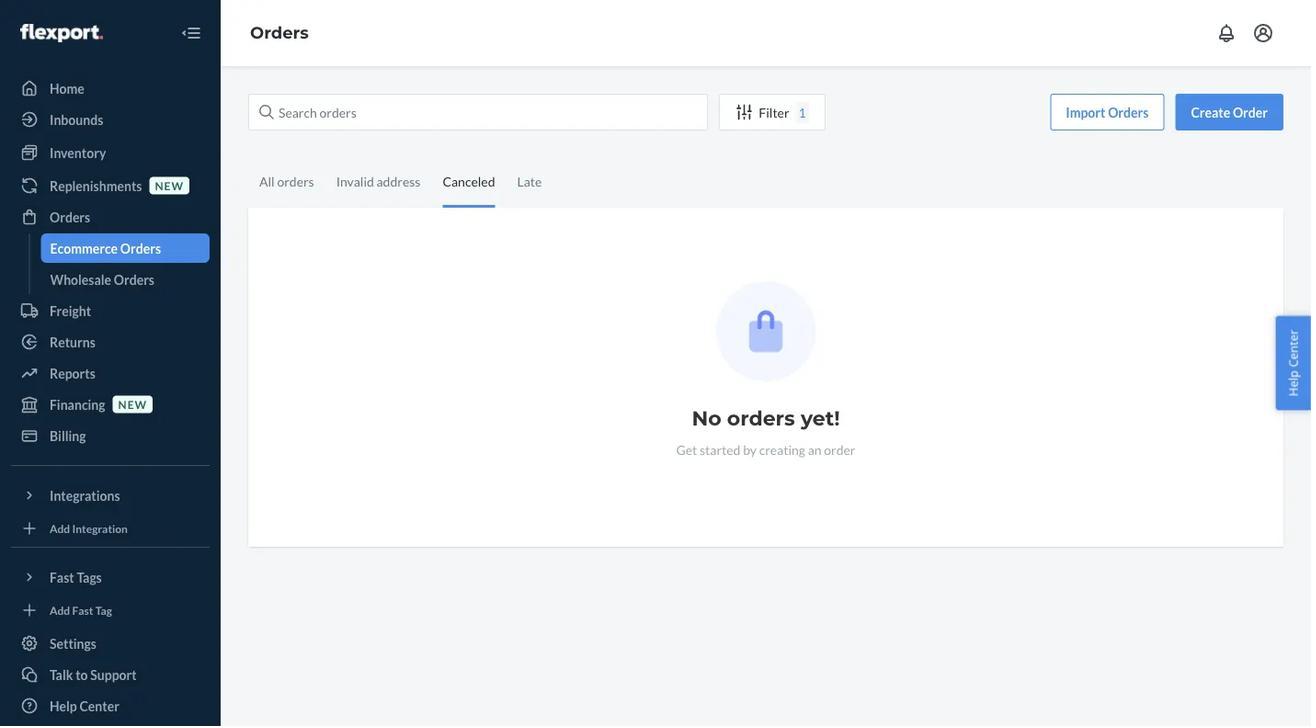 Task type: locate. For each thing, give the bounding box(es) containing it.
help
[[1285, 371, 1301, 397], [50, 698, 77, 714]]

get
[[676, 442, 697, 457]]

new
[[155, 179, 184, 192], [118, 398, 147, 411]]

inbounds
[[50, 112, 103, 127]]

center inside button
[[1285, 330, 1301, 367]]

inventory link
[[11, 138, 210, 167]]

1 vertical spatial orders link
[[11, 202, 210, 232]]

wholesale orders
[[50, 272, 154, 287]]

tags
[[77, 570, 102, 585]]

add
[[50, 522, 70, 535], [50, 604, 70, 617]]

add inside 'link'
[[50, 604, 70, 617]]

ecommerce orders link
[[41, 234, 210, 263]]

orders link
[[250, 23, 309, 43], [11, 202, 210, 232]]

reports link
[[11, 359, 210, 388]]

empty list image
[[716, 281, 816, 382]]

talk
[[50, 667, 73, 683]]

import orders
[[1066, 104, 1149, 120]]

new down inventory link
[[155, 179, 184, 192]]

by
[[743, 442, 757, 457]]

0 horizontal spatial orders
[[277, 173, 314, 189]]

1 vertical spatial orders
[[727, 406, 795, 431]]

fast left tags
[[50, 570, 74, 585]]

1 horizontal spatial orders
[[727, 406, 795, 431]]

1 vertical spatial help center
[[50, 698, 119, 714]]

settings link
[[11, 629, 210, 658]]

1 vertical spatial fast
[[72, 604, 93, 617]]

new down reports link
[[118, 398, 147, 411]]

0 horizontal spatial new
[[118, 398, 147, 411]]

0 vertical spatial center
[[1285, 330, 1301, 367]]

to
[[76, 667, 88, 683]]

close navigation image
[[180, 22, 202, 44]]

0 vertical spatial fast
[[50, 570, 74, 585]]

orders down the ecommerce orders "link"
[[114, 272, 154, 287]]

0 vertical spatial help
[[1285, 371, 1301, 397]]

0 horizontal spatial orders link
[[11, 202, 210, 232]]

orders for all
[[277, 173, 314, 189]]

1 horizontal spatial center
[[1285, 330, 1301, 367]]

help inside button
[[1285, 371, 1301, 397]]

orders
[[277, 173, 314, 189], [727, 406, 795, 431]]

integrations button
[[11, 481, 210, 510]]

fast
[[50, 570, 74, 585], [72, 604, 93, 617]]

add fast tag link
[[11, 599, 210, 622]]

1 add from the top
[[50, 522, 70, 535]]

orders for ecommerce orders
[[120, 240, 161, 256]]

fast tags button
[[11, 563, 210, 592]]

new for financing
[[118, 398, 147, 411]]

fast left tag at the bottom of the page
[[72, 604, 93, 617]]

orders link up ecommerce orders
[[11, 202, 210, 232]]

1 vertical spatial add
[[50, 604, 70, 617]]

add for add integration
[[50, 522, 70, 535]]

add up 'settings'
[[50, 604, 70, 617]]

home
[[50, 80, 84, 96]]

orders for wholesale orders
[[114, 272, 154, 287]]

started
[[700, 442, 741, 457]]

orders link up search image on the left top
[[250, 23, 309, 43]]

orders inside "link"
[[120, 240, 161, 256]]

1 vertical spatial new
[[118, 398, 147, 411]]

0 vertical spatial orders link
[[250, 23, 309, 43]]

replenishments
[[50, 178, 142, 194]]

all
[[259, 173, 275, 189]]

orders up "wholesale orders" link on the left of the page
[[120, 240, 161, 256]]

wholesale orders link
[[41, 265, 210, 294]]

fast tags
[[50, 570, 102, 585]]

returns link
[[11, 327, 210, 357]]

1 vertical spatial help
[[50, 698, 77, 714]]

1 horizontal spatial new
[[155, 179, 184, 192]]

2 add from the top
[[50, 604, 70, 617]]

0 vertical spatial new
[[155, 179, 184, 192]]

orders
[[250, 23, 309, 43], [1108, 104, 1149, 120], [50, 209, 90, 225], [120, 240, 161, 256], [114, 272, 154, 287]]

add integration link
[[11, 518, 210, 540]]

0 horizontal spatial center
[[80, 698, 119, 714]]

0 horizontal spatial help center
[[50, 698, 119, 714]]

fast inside 'link'
[[72, 604, 93, 617]]

Search orders text field
[[248, 94, 708, 131]]

fast inside dropdown button
[[50, 570, 74, 585]]

0 vertical spatial orders
[[277, 173, 314, 189]]

orders for no
[[727, 406, 795, 431]]

orders for import orders
[[1108, 104, 1149, 120]]

help center
[[1285, 330, 1301, 397], [50, 698, 119, 714]]

create
[[1191, 104, 1230, 120]]

all orders
[[259, 173, 314, 189]]

create order link
[[1175, 94, 1283, 131]]

add left the integration
[[50, 522, 70, 535]]

invalid
[[336, 173, 374, 189]]

orders right all
[[277, 173, 314, 189]]

add fast tag
[[50, 604, 112, 617]]

orders inside button
[[1108, 104, 1149, 120]]

1 horizontal spatial help
[[1285, 371, 1301, 397]]

help center button
[[1276, 316, 1311, 410]]

center
[[1285, 330, 1301, 367], [80, 698, 119, 714]]

0 vertical spatial help center
[[1285, 330, 1301, 397]]

orders right 'import'
[[1108, 104, 1149, 120]]

1 horizontal spatial help center
[[1285, 330, 1301, 397]]

orders up the get started by creating an order
[[727, 406, 795, 431]]

no
[[692, 406, 721, 431]]

0 vertical spatial add
[[50, 522, 70, 535]]

yet!
[[801, 406, 840, 431]]



Task type: describe. For each thing, give the bounding box(es) containing it.
talk to support button
[[11, 660, 210, 690]]

support
[[90, 667, 137, 683]]

orders up search image on the left top
[[250, 23, 309, 43]]

late
[[517, 173, 542, 189]]

order
[[824, 442, 856, 457]]

open account menu image
[[1252, 22, 1274, 44]]

order
[[1233, 104, 1268, 120]]

orders up ecommerce
[[50, 209, 90, 225]]

settings
[[50, 636, 96, 651]]

flexport logo image
[[20, 24, 103, 42]]

integrations
[[50, 488, 120, 503]]

1 horizontal spatial orders link
[[250, 23, 309, 43]]

talk to support
[[50, 667, 137, 683]]

0 horizontal spatial help
[[50, 698, 77, 714]]

no orders yet!
[[692, 406, 840, 431]]

home link
[[11, 74, 210, 103]]

create order
[[1191, 104, 1268, 120]]

financing
[[50, 397, 105, 412]]

1
[[799, 104, 806, 120]]

address
[[377, 173, 421, 189]]

1 vertical spatial center
[[80, 698, 119, 714]]

wholesale
[[50, 272, 111, 287]]

freight link
[[11, 296, 210, 325]]

search image
[[259, 105, 274, 120]]

help center link
[[11, 691, 210, 721]]

inventory
[[50, 145, 106, 160]]

invalid address
[[336, 173, 421, 189]]

add integration
[[50, 522, 128, 535]]

an
[[808, 442, 822, 457]]

tag
[[95, 604, 112, 617]]

add for add fast tag
[[50, 604, 70, 617]]

freight
[[50, 303, 91, 319]]

import orders button
[[1050, 94, 1164, 131]]

billing
[[50, 428, 86, 444]]

filter 1
[[759, 104, 806, 120]]

reports
[[50, 365, 95, 381]]

open notifications image
[[1215, 22, 1238, 44]]

help center inside button
[[1285, 330, 1301, 397]]

ecommerce orders
[[50, 240, 161, 256]]

new for replenishments
[[155, 179, 184, 192]]

billing link
[[11, 421, 210, 451]]

get started by creating an order
[[676, 442, 856, 457]]

inbounds link
[[11, 105, 210, 134]]

canceled
[[443, 173, 495, 189]]

returns
[[50, 334, 95, 350]]

import
[[1066, 104, 1106, 120]]

creating
[[759, 442, 805, 457]]

filter
[[759, 104, 789, 120]]

ecommerce
[[50, 240, 118, 256]]

integration
[[72, 522, 128, 535]]



Task type: vqa. For each thing, say whether or not it's contained in the screenshot.
the top new
yes



